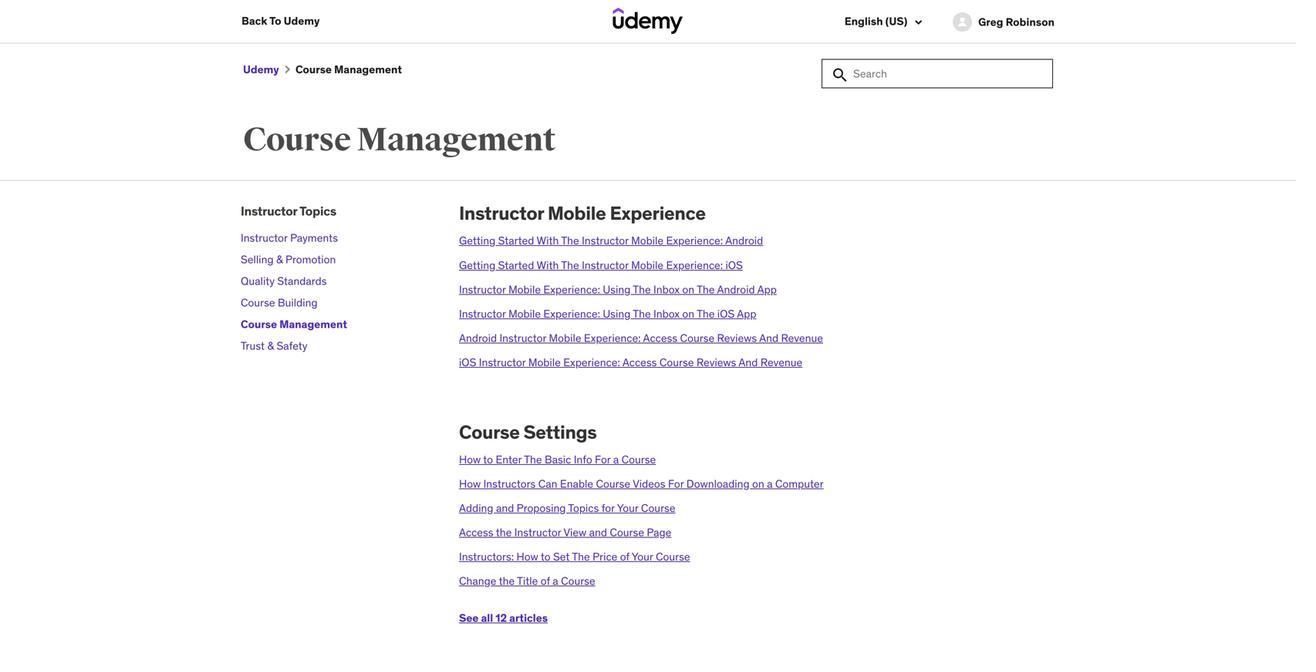 Task type: vqa. For each thing, say whether or not it's contained in the screenshot.
Reviews
yes



Task type: locate. For each thing, give the bounding box(es) containing it.
topics
[[299, 203, 336, 219], [568, 501, 599, 515]]

set
[[553, 550, 570, 564]]

with down instructor mobile experience link
[[537, 234, 559, 248]]

course down the android instructor mobile experience: access course reviews and revenue
[[660, 356, 694, 370]]

with down instructor mobile experience
[[537, 258, 559, 272]]

the
[[496, 526, 512, 540], [499, 575, 515, 588]]

1 horizontal spatial and
[[759, 331, 778, 345]]

2 horizontal spatial a
[[767, 477, 773, 491]]

using
[[603, 283, 631, 297], [603, 307, 631, 321]]

1 horizontal spatial for
[[668, 477, 684, 491]]

access down the android instructor mobile experience: access course reviews and revenue link
[[622, 356, 657, 370]]

inbox
[[653, 283, 680, 297], [653, 307, 680, 321]]

course up trust
[[241, 317, 277, 331]]

& up quality standards link
[[276, 253, 283, 266]]

0 vertical spatial getting
[[459, 234, 495, 248]]

instructor payments link
[[241, 231, 338, 245]]

standards
[[277, 274, 327, 288]]

on
[[682, 283, 694, 297], [682, 307, 694, 321], [752, 477, 764, 491]]

1 getting from the top
[[459, 234, 495, 248]]

2 started from the top
[[498, 258, 534, 272]]

None search field
[[822, 59, 1053, 88]]

1 vertical spatial on
[[682, 307, 694, 321]]

1 vertical spatial revenue
[[761, 356, 803, 370]]

inbox for android
[[653, 283, 680, 297]]

ios
[[726, 258, 743, 272], [717, 307, 735, 321], [459, 356, 476, 370]]

0 vertical spatial topics
[[299, 203, 336, 219]]

0 vertical spatial how
[[459, 453, 481, 467]]

course management
[[293, 63, 402, 77], [243, 120, 556, 160]]

android
[[725, 234, 763, 248], [717, 283, 755, 297], [459, 331, 497, 345]]

instructor mobile experience: using the inbox on the ios app link
[[459, 307, 756, 321]]

0 vertical spatial to
[[483, 453, 493, 467]]

change the title of a course link
[[459, 575, 595, 588]]

0 vertical spatial reviews
[[717, 331, 757, 345]]

0 vertical spatial ios
[[726, 258, 743, 272]]

to left enter
[[483, 453, 493, 467]]

how up title
[[517, 550, 538, 564]]

1 vertical spatial reviews
[[697, 356, 736, 370]]

0 vertical spatial and
[[496, 501, 514, 515]]

see all 12 articles
[[459, 611, 548, 625]]

1 vertical spatial the
[[499, 575, 515, 588]]

instructor mobile experience: using the inbox on the android app link
[[459, 283, 777, 297]]

0 horizontal spatial a
[[553, 575, 558, 588]]

course up instructor topics
[[243, 120, 351, 160]]

instructor topics
[[241, 203, 336, 219]]

of
[[620, 550, 629, 564], [541, 575, 550, 588]]

course down quality
[[241, 296, 275, 310]]

1 vertical spatial how
[[459, 477, 481, 491]]

udemy
[[284, 14, 320, 28], [243, 63, 279, 77]]

0 horizontal spatial for
[[595, 453, 611, 467]]

1 vertical spatial getting
[[459, 258, 495, 272]]

1 with from the top
[[537, 234, 559, 248]]

and down instructors on the left bottom
[[496, 501, 514, 515]]

getting started with the instructor mobile experience: ios link
[[459, 258, 743, 272]]

1 vertical spatial course management
[[243, 120, 556, 160]]

a
[[613, 453, 619, 467], [767, 477, 773, 491], [553, 575, 558, 588]]

2 vertical spatial ios
[[459, 356, 476, 370]]

all
[[481, 611, 493, 625]]

title
[[517, 575, 538, 588]]

proposing
[[517, 501, 566, 515]]

0 vertical spatial android
[[725, 234, 763, 248]]

how for how instructors can enable course videos for downloading on a computer
[[459, 477, 481, 491]]

0 vertical spatial of
[[620, 550, 629, 564]]

0 vertical spatial started
[[498, 234, 534, 248]]

app
[[757, 283, 777, 297], [737, 307, 756, 321]]

1 vertical spatial a
[[767, 477, 773, 491]]

on for android
[[682, 283, 694, 297]]

a left computer
[[767, 477, 773, 491]]

0 vertical spatial revenue
[[781, 331, 823, 345]]

1 horizontal spatial and
[[589, 526, 607, 540]]

0 horizontal spatial to
[[483, 453, 493, 467]]

app for instructor mobile experience: using the inbox on the android app
[[757, 283, 777, 297]]

started for getting started with the instructor mobile experience: ios
[[498, 258, 534, 272]]

1 horizontal spatial of
[[620, 550, 629, 564]]

course management main content
[[0, 43, 1296, 653]]

1 started from the top
[[498, 234, 534, 248]]

revenue for android instructor mobile experience: access course reviews and revenue
[[781, 331, 823, 345]]

a down set
[[553, 575, 558, 588]]

on for ios
[[682, 307, 694, 321]]

how instructors can enable course videos for downloading on a computer
[[459, 477, 824, 491]]

udemy link
[[243, 63, 279, 77]]

course building link
[[241, 296, 318, 310]]

0 vertical spatial for
[[595, 453, 611, 467]]

topics up payments
[[299, 203, 336, 219]]

back to udemy
[[242, 14, 320, 28]]

course
[[295, 63, 332, 77], [243, 120, 351, 160], [241, 296, 275, 310], [241, 317, 277, 331], [680, 331, 715, 345], [660, 356, 694, 370], [459, 421, 520, 444], [622, 453, 656, 467], [596, 477, 630, 491], [641, 501, 675, 515], [610, 526, 644, 540], [656, 550, 690, 564], [561, 575, 595, 588]]

and right "view"
[[589, 526, 607, 540]]

access up ios instructor mobile experience: access course reviews and revenue
[[643, 331, 678, 345]]

info
[[574, 453, 592, 467]]

1 horizontal spatial app
[[757, 283, 777, 297]]

0 vertical spatial using
[[603, 283, 631, 297]]

1 horizontal spatial topics
[[568, 501, 599, 515]]

0 horizontal spatial topics
[[299, 203, 336, 219]]

0 vertical spatial on
[[682, 283, 694, 297]]

course up ios instructor mobile experience: access course reviews and revenue
[[680, 331, 715, 345]]

price
[[593, 550, 617, 564]]

2 inbox from the top
[[653, 307, 680, 321]]

0 vertical spatial inbox
[[653, 283, 680, 297]]

revenue
[[781, 331, 823, 345], [761, 356, 803, 370]]

selling
[[241, 253, 274, 266]]

back to udemy link
[[242, 0, 320, 42]]

see all 12 articles link
[[459, 611, 1045, 626]]

access for android instructor mobile experience: access course reviews and revenue
[[643, 331, 678, 345]]

udemy inside "link"
[[284, 14, 320, 28]]

1 vertical spatial access
[[622, 356, 657, 370]]

mobile
[[548, 202, 606, 225], [631, 234, 664, 248], [631, 258, 664, 272], [508, 283, 541, 297], [508, 307, 541, 321], [549, 331, 581, 345], [528, 356, 561, 370]]

see
[[459, 611, 479, 625]]

1 horizontal spatial udemy
[[284, 14, 320, 28]]

1 vertical spatial and
[[589, 526, 607, 540]]

1 using from the top
[[603, 283, 631, 297]]

downloading
[[686, 477, 750, 491]]

how up adding
[[459, 477, 481, 491]]

1 inbox from the top
[[653, 283, 680, 297]]

and for ios instructor mobile experience: access course reviews and revenue
[[739, 356, 758, 370]]

& right trust
[[267, 339, 274, 353]]

of right price
[[620, 550, 629, 564]]

2 vertical spatial on
[[752, 477, 764, 491]]

access down adding
[[459, 526, 493, 540]]

change the title of a course
[[459, 575, 595, 588]]

0 horizontal spatial of
[[541, 575, 550, 588]]

2 vertical spatial a
[[553, 575, 558, 588]]

0 horizontal spatial and
[[496, 501, 514, 515]]

1 vertical spatial for
[[668, 477, 684, 491]]

for right info
[[595, 453, 611, 467]]

course settings
[[459, 421, 597, 444]]

how
[[459, 453, 481, 467], [459, 477, 481, 491], [517, 550, 538, 564]]

how to enter the basic info for a course link
[[459, 453, 656, 467]]

0 horizontal spatial udemy
[[243, 63, 279, 77]]

instructor payments selling & promotion quality standards course building course management trust & safety
[[241, 231, 347, 353]]

1 vertical spatial android
[[717, 283, 755, 297]]

0 vertical spatial the
[[496, 526, 512, 540]]

adding
[[459, 501, 493, 515]]

0 vertical spatial access
[[643, 331, 678, 345]]

inbox for ios
[[653, 307, 680, 321]]

0 vertical spatial and
[[759, 331, 778, 345]]

instructors: how to set the price of your course link
[[459, 550, 690, 564]]

2 vertical spatial management
[[279, 317, 347, 331]]

0 vertical spatial with
[[537, 234, 559, 248]]

1 vertical spatial started
[[498, 258, 534, 272]]

1 vertical spatial udemy
[[243, 63, 279, 77]]

instructor mobile experience: using the inbox on the ios app
[[459, 307, 756, 321]]

using down instructor mobile experience: using the inbox on the android app link at the top
[[603, 307, 631, 321]]

using up the instructor mobile experience: using the inbox on the ios app
[[603, 283, 631, 297]]

2 with from the top
[[537, 258, 559, 272]]

topics left for
[[568, 501, 599, 515]]

1 vertical spatial inbox
[[653, 307, 680, 321]]

udemy right the to
[[284, 14, 320, 28]]

robinson
[[1006, 15, 1055, 29]]

udemy down back
[[243, 63, 279, 77]]

to left set
[[541, 550, 551, 564]]

and
[[759, 331, 778, 345], [739, 356, 758, 370]]

course up how instructors can enable course videos for downloading on a computer link
[[622, 453, 656, 467]]

your down page
[[632, 550, 653, 564]]

the left title
[[499, 575, 515, 588]]

quality
[[241, 274, 275, 288]]

0 vertical spatial &
[[276, 253, 283, 266]]

settings
[[524, 421, 597, 444]]

instructor
[[459, 202, 544, 225], [241, 203, 297, 219], [241, 231, 288, 245], [582, 234, 629, 248], [582, 258, 629, 272], [459, 283, 506, 297], [459, 307, 506, 321], [500, 331, 546, 345], [479, 356, 526, 370], [514, 526, 561, 540]]

getting for getting started with the instructor mobile experience: ios
[[459, 258, 495, 272]]

how left enter
[[459, 453, 481, 467]]

your right for
[[617, 501, 638, 515]]

the
[[561, 234, 579, 248], [561, 258, 579, 272], [633, 283, 651, 297], [697, 283, 715, 297], [633, 307, 651, 321], [697, 307, 715, 321], [524, 453, 542, 467], [572, 550, 590, 564]]

1 vertical spatial topics
[[568, 501, 599, 515]]

of right title
[[541, 575, 550, 588]]

0 horizontal spatial and
[[739, 356, 758, 370]]

how for how to enter the basic info for a course
[[459, 453, 481, 467]]

1 vertical spatial with
[[537, 258, 559, 272]]

a right info
[[613, 453, 619, 467]]

1 horizontal spatial to
[[541, 550, 551, 564]]

with
[[537, 234, 559, 248], [537, 258, 559, 272]]

page
[[647, 526, 671, 540]]

0 horizontal spatial app
[[737, 307, 756, 321]]

2 getting from the top
[[459, 258, 495, 272]]

management inside the instructor payments selling & promotion quality standards course building course management trust & safety
[[279, 317, 347, 331]]

0 vertical spatial app
[[757, 283, 777, 297]]

1 vertical spatial &
[[267, 339, 274, 353]]

&
[[276, 253, 283, 266], [267, 339, 274, 353]]

0 vertical spatial a
[[613, 453, 619, 467]]

2 using from the top
[[603, 307, 631, 321]]

for right the videos
[[668, 477, 684, 491]]

reviews
[[717, 331, 757, 345], [697, 356, 736, 370]]

course down page
[[656, 550, 690, 564]]

for
[[602, 501, 615, 515]]

(us)
[[885, 14, 908, 28]]

management
[[334, 63, 402, 77], [357, 120, 556, 160], [279, 317, 347, 331]]

for
[[595, 453, 611, 467], [668, 477, 684, 491]]

1 vertical spatial and
[[739, 356, 758, 370]]

access for ios instructor mobile experience: access course reviews and revenue
[[622, 356, 657, 370]]

with for getting started with the instructor mobile experience: ios
[[537, 258, 559, 272]]

to
[[483, 453, 493, 467], [541, 550, 551, 564]]

0 vertical spatial management
[[334, 63, 402, 77]]

and
[[496, 501, 514, 515], [589, 526, 607, 540]]

the up instructors:
[[496, 526, 512, 540]]

1 vertical spatial using
[[603, 307, 631, 321]]

1 vertical spatial app
[[737, 307, 756, 321]]

0 vertical spatial udemy
[[284, 14, 320, 28]]



Task type: describe. For each thing, give the bounding box(es) containing it.
udemy inside course management main content
[[243, 63, 279, 77]]

back
[[242, 14, 267, 28]]

for for downloading
[[668, 477, 684, 491]]

instructors:
[[459, 550, 514, 564]]

enter
[[496, 453, 522, 467]]

the for change
[[499, 575, 515, 588]]

instructor mobile experience link
[[459, 202, 706, 225]]

building
[[278, 296, 318, 310]]

enable
[[560, 477, 593, 491]]

access the instructor view and course page
[[459, 526, 671, 540]]

course up page
[[641, 501, 675, 515]]

2 vertical spatial access
[[459, 526, 493, 540]]

getting started with the instructor mobile experience: android link
[[459, 234, 763, 248]]

experience
[[610, 202, 706, 225]]

english
[[845, 14, 883, 28]]

view
[[564, 526, 587, 540]]

12
[[496, 611, 507, 625]]

getting for getting started with the instructor mobile experience: android
[[459, 234, 495, 248]]

instructor inside the instructor payments selling & promotion quality standards course building course management trust & safety
[[241, 231, 288, 245]]

app for instructor mobile experience: using the inbox on the ios app
[[737, 307, 756, 321]]

english (us)
[[845, 14, 910, 28]]

1 vertical spatial management
[[357, 120, 556, 160]]

how instructors can enable course videos for downloading on a computer link
[[459, 477, 824, 491]]

revenue for ios instructor mobile experience: access course reviews and revenue
[[761, 356, 803, 370]]

can
[[538, 477, 557, 491]]

1 vertical spatial to
[[541, 550, 551, 564]]

greg
[[978, 15, 1003, 29]]

0 vertical spatial your
[[617, 501, 638, 515]]

trust & safety link
[[241, 339, 307, 353]]

access the instructor view and course page link
[[459, 526, 671, 540]]

1 vertical spatial of
[[541, 575, 550, 588]]

for for a
[[595, 453, 611, 467]]

1 horizontal spatial a
[[613, 453, 619, 467]]

course up enter
[[459, 421, 520, 444]]

greg robinson image
[[953, 12, 972, 32]]

english (us) link
[[845, 14, 922, 30]]

to
[[269, 14, 281, 28]]

instructors
[[483, 477, 536, 491]]

with for getting started with the instructor mobile experience: android
[[537, 234, 559, 248]]

how to enter the basic info for a course
[[459, 453, 656, 467]]

quality standards link
[[241, 274, 327, 288]]

using for android
[[603, 283, 631, 297]]

reviews for ios instructor mobile experience: access course reviews and revenue
[[697, 356, 736, 370]]

android instructor mobile experience: access course reviews and revenue link
[[459, 331, 823, 345]]

adding and proposing topics for your course link
[[459, 501, 675, 515]]

1 horizontal spatial &
[[276, 253, 283, 266]]

change
[[459, 575, 496, 588]]

getting started with the instructor mobile experience: ios
[[459, 258, 743, 272]]

selling & promotion link
[[241, 253, 336, 266]]

computer
[[775, 477, 824, 491]]

course right the udemy link
[[295, 63, 332, 77]]

payments
[[290, 231, 338, 245]]

articles
[[509, 611, 548, 625]]

0 horizontal spatial &
[[267, 339, 274, 353]]

1 vertical spatial your
[[632, 550, 653, 564]]

instructor mobile experience: using the inbox on the android app
[[459, 283, 777, 297]]

the for access
[[496, 526, 512, 540]]

reviews for android instructor mobile experience: access course reviews and revenue
[[717, 331, 757, 345]]

Search search field
[[822, 59, 1053, 88]]

course up for
[[596, 477, 630, 491]]

instructors: how to set the price of your course
[[459, 550, 690, 564]]

videos
[[633, 477, 665, 491]]

2 vertical spatial android
[[459, 331, 497, 345]]

instructor mobile experience
[[459, 202, 706, 225]]

adding and proposing topics for your course
[[459, 501, 675, 515]]

using for ios
[[603, 307, 631, 321]]

started for getting started with the instructor mobile experience: android
[[498, 234, 534, 248]]

ios instructor mobile experience: access course reviews and revenue link
[[459, 356, 803, 370]]

course settings link
[[459, 421, 597, 444]]

1 vertical spatial ios
[[717, 307, 735, 321]]

promotion
[[285, 253, 336, 266]]

android instructor mobile experience: access course reviews and revenue
[[459, 331, 823, 345]]

ios instructor mobile experience: access course reviews and revenue
[[459, 356, 803, 370]]

course down for
[[610, 526, 644, 540]]

2 vertical spatial how
[[517, 550, 538, 564]]

course management link
[[241, 317, 347, 331]]

getting started with the instructor mobile experience: android
[[459, 234, 763, 248]]

trust
[[241, 339, 265, 353]]

course down instructors: how to set the price of your course link
[[561, 575, 595, 588]]

0 vertical spatial course management
[[293, 63, 402, 77]]

basic
[[545, 453, 571, 467]]

and for android instructor mobile experience: access course reviews and revenue
[[759, 331, 778, 345]]

safety
[[277, 339, 307, 353]]

greg robinson
[[978, 15, 1055, 29]]



